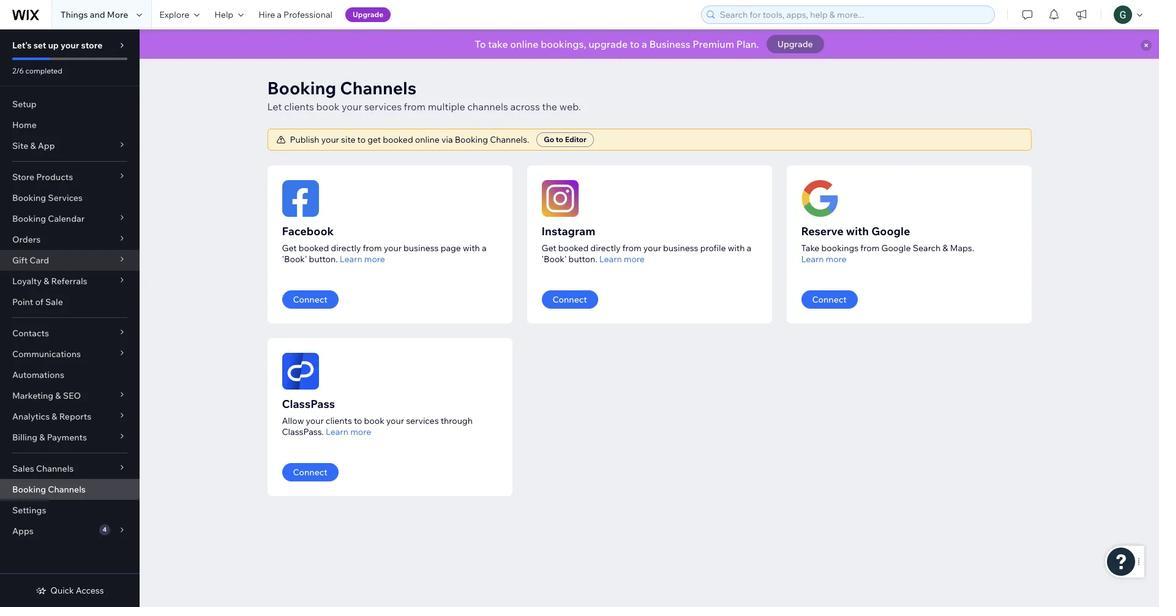 Task type: vqa. For each thing, say whether or not it's contained in the screenshot.
'Categories'
no



Task type: locate. For each thing, give the bounding box(es) containing it.
gift card button
[[0, 250, 140, 271]]

'book' down facebook
[[282, 254, 307, 265]]

to
[[475, 38, 486, 50]]

channels up booking channels
[[36, 463, 74, 474]]

get
[[368, 134, 381, 145]]

of
[[35, 296, 43, 307]]

book inside booking channels let clients book your services from multiple channels across the web.
[[316, 100, 340, 113]]

learn inside reserve with google take bookings from google search & maps. learn more
[[801, 254, 824, 265]]

button. inside get booked directly from your business page with a 'book' button.
[[309, 254, 338, 265]]

1 vertical spatial channels
[[36, 463, 74, 474]]

booking up the let
[[267, 77, 336, 99]]

directly inside get booked directly from your business profile with a 'book' button.
[[591, 243, 621, 254]]

business for facebook
[[404, 243, 439, 254]]

channels up settings "link"
[[48, 484, 86, 495]]

1 business from the left
[[404, 243, 439, 254]]

0 horizontal spatial book
[[316, 100, 340, 113]]

site & app button
[[0, 135, 140, 156]]

booking for booking channels let clients book your services from multiple channels across the web.
[[267, 77, 336, 99]]

upgrade button right professional
[[345, 7, 391, 22]]

1 horizontal spatial online
[[510, 38, 539, 50]]

booked for instagram
[[558, 243, 589, 254]]

with inside reserve with google take bookings from google search & maps. learn more
[[846, 224, 869, 238]]

directly for facebook
[[331, 243, 361, 254]]

connect button
[[282, 290, 339, 309], [542, 290, 598, 309], [801, 290, 858, 309], [282, 463, 339, 481]]

analytics & reports button
[[0, 406, 140, 427]]

1 get from the left
[[282, 243, 297, 254]]

1 horizontal spatial upgrade
[[778, 39, 813, 50]]

2 business from the left
[[663, 243, 699, 254]]

get inside get booked directly from your business page with a 'book' button.
[[282, 243, 297, 254]]

booking
[[267, 77, 336, 99], [455, 134, 488, 145], [12, 192, 46, 203], [12, 213, 46, 224], [12, 484, 46, 495]]

1 horizontal spatial directly
[[591, 243, 621, 254]]

book for channels
[[316, 100, 340, 113]]

button. for instagram
[[569, 254, 598, 265]]

with for instagram
[[728, 243, 745, 254]]

1 button. from the left
[[309, 254, 338, 265]]

connect button for facebook
[[282, 290, 339, 309]]

channels for booking channels let clients book your services from multiple channels across the web.
[[340, 77, 417, 99]]

booked right the get
[[383, 134, 413, 145]]

apps
[[12, 526, 34, 537]]

to left the get
[[357, 134, 366, 145]]

1 horizontal spatial business
[[663, 243, 699, 254]]

with inside get booked directly from your business profile with a 'book' button.
[[728, 243, 745, 254]]

0 horizontal spatial business
[[404, 243, 439, 254]]

0 vertical spatial clients
[[284, 100, 314, 113]]

booking up settings
[[12, 484, 46, 495]]

your
[[61, 40, 79, 51], [342, 100, 362, 113], [321, 134, 339, 145], [384, 243, 402, 254], [644, 243, 661, 254], [306, 415, 324, 426], [386, 415, 404, 426]]

1 horizontal spatial 'book'
[[542, 254, 567, 265]]

0 horizontal spatial button.
[[309, 254, 338, 265]]

0 horizontal spatial booked
[[299, 243, 329, 254]]

settings link
[[0, 500, 140, 521]]

a right 'hire'
[[277, 9, 282, 20]]

1 vertical spatial services
[[406, 415, 439, 426]]

channels
[[468, 100, 508, 113]]

upgrade right professional
[[353, 10, 384, 19]]

things and more
[[61, 9, 128, 20]]

booking calendar
[[12, 213, 85, 224]]

with up bookings
[[846, 224, 869, 238]]

2 get from the left
[[542, 243, 557, 254]]

through
[[441, 415, 473, 426]]

google
[[872, 224, 910, 238], [882, 243, 911, 254]]

to right go
[[556, 135, 563, 144]]

0 horizontal spatial services
[[364, 100, 402, 113]]

1 horizontal spatial services
[[406, 415, 439, 426]]

learn
[[340, 254, 362, 265], [599, 254, 622, 265], [801, 254, 824, 265], [326, 426, 349, 437]]

orders button
[[0, 229, 140, 250]]

2 button. from the left
[[569, 254, 598, 265]]

4
[[103, 526, 107, 534]]

booked down facebook
[[299, 243, 329, 254]]

seo
[[63, 390, 81, 401]]

payments
[[47, 432, 87, 443]]

more
[[364, 254, 385, 265], [624, 254, 645, 265], [826, 254, 847, 265], [350, 426, 371, 437]]

connect button for instagram
[[542, 290, 598, 309]]

learn more
[[340, 254, 385, 265], [599, 254, 645, 265], [326, 426, 371, 437]]

upgrade
[[353, 10, 384, 19], [778, 39, 813, 50]]

quick access button
[[36, 585, 104, 596]]

booking services link
[[0, 187, 140, 208]]

get inside get booked directly from your business profile with a 'book' button.
[[542, 243, 557, 254]]

1 directly from the left
[[331, 243, 361, 254]]

from inside get booked directly from your business profile with a 'book' button.
[[623, 243, 642, 254]]

button. inside get booked directly from your business profile with a 'book' button.
[[569, 254, 598, 265]]

professional
[[284, 9, 333, 20]]

'book' for instagram
[[542, 254, 567, 265]]

calendar
[[48, 213, 85, 224]]

point
[[12, 296, 33, 307]]

0 horizontal spatial with
[[463, 243, 480, 254]]

0 horizontal spatial online
[[415, 134, 440, 145]]

upgrade right plan.
[[778, 39, 813, 50]]

booking channels link
[[0, 479, 140, 500]]

directly down instagram
[[591, 243, 621, 254]]

more
[[107, 9, 128, 20]]

& for seo
[[55, 390, 61, 401]]

channels
[[340, 77, 417, 99], [36, 463, 74, 474], [48, 484, 86, 495]]

page
[[441, 243, 461, 254]]

learn more link for instagram
[[599, 254, 645, 265]]

services
[[364, 100, 402, 113], [406, 415, 439, 426]]

get booked directly from your business profile with a 'book' button.
[[542, 243, 752, 265]]

learn for classpass
[[326, 426, 349, 437]]

store
[[12, 172, 34, 183]]

directly down facebook
[[331, 243, 361, 254]]

button. down facebook
[[309, 254, 338, 265]]

setup link
[[0, 94, 140, 115]]

get down instagram
[[542, 243, 557, 254]]

business inside get booked directly from your business page with a 'book' button.
[[404, 243, 439, 254]]

business inside get booked directly from your business profile with a 'book' button.
[[663, 243, 699, 254]]

instagram
[[542, 224, 596, 238]]

0 vertical spatial online
[[510, 38, 539, 50]]

booking for booking calendar
[[12, 213, 46, 224]]

1 'book' from the left
[[282, 254, 307, 265]]

online left via
[[415, 134, 440, 145]]

directly
[[331, 243, 361, 254], [591, 243, 621, 254]]

booking right via
[[455, 134, 488, 145]]

explore
[[159, 9, 189, 20]]

connect button for classpass
[[282, 463, 339, 481]]

upgrade button right plan.
[[767, 35, 824, 53]]

learn more link for classpass
[[326, 426, 371, 437]]

billing
[[12, 432, 37, 443]]

clients down classpass
[[326, 415, 352, 426]]

a left business
[[642, 38, 647, 50]]

1 vertical spatial upgrade
[[778, 39, 813, 50]]

a
[[277, 9, 282, 20], [642, 38, 647, 50], [482, 243, 487, 254], [747, 243, 752, 254]]

with inside get booked directly from your business page with a 'book' button.
[[463, 243, 480, 254]]

& for referrals
[[44, 276, 49, 287]]

connect for classpass
[[293, 467, 328, 478]]

1 horizontal spatial book
[[364, 415, 384, 426]]

booking inside popup button
[[12, 213, 46, 224]]

sidebar element
[[0, 29, 140, 607]]

gift
[[12, 255, 28, 266]]

0 horizontal spatial 'book'
[[282, 254, 307, 265]]

booked for facebook
[[299, 243, 329, 254]]

1 vertical spatial clients
[[326, 415, 352, 426]]

0 horizontal spatial directly
[[331, 243, 361, 254]]

services up the get
[[364, 100, 402, 113]]

channels up the get
[[340, 77, 417, 99]]

1 vertical spatial online
[[415, 134, 440, 145]]

services inside booking channels let clients book your services from multiple channels across the web.
[[364, 100, 402, 113]]

0 horizontal spatial upgrade button
[[345, 7, 391, 22]]

0 vertical spatial channels
[[340, 77, 417, 99]]

app
[[38, 140, 55, 151]]

channels inside booking channels let clients book your services from multiple channels across the web.
[[340, 77, 417, 99]]

home link
[[0, 115, 140, 135]]

1 horizontal spatial get
[[542, 243, 557, 254]]

classpass
[[282, 397, 335, 411]]

directly inside get booked directly from your business page with a 'book' button.
[[331, 243, 361, 254]]

learn more for instagram
[[599, 254, 645, 265]]

book inside allow your clients to book your services through classpass.
[[364, 415, 384, 426]]

channels for sales channels
[[36, 463, 74, 474]]

reports
[[59, 411, 91, 422]]

let's
[[12, 40, 32, 51]]

business left page
[[404, 243, 439, 254]]

learn for facebook
[[340, 254, 362, 265]]

get down facebook
[[282, 243, 297, 254]]

0 vertical spatial upgrade
[[353, 10, 384, 19]]

booking up orders
[[12, 213, 46, 224]]

booked down instagram
[[558, 243, 589, 254]]

1 horizontal spatial with
[[728, 243, 745, 254]]

reserve
[[801, 224, 844, 238]]

2 horizontal spatial with
[[846, 224, 869, 238]]

& right billing
[[39, 432, 45, 443]]

1 horizontal spatial button.
[[569, 254, 598, 265]]

store products button
[[0, 167, 140, 187]]

upgrade inside alert
[[778, 39, 813, 50]]

0 horizontal spatial clients
[[284, 100, 314, 113]]

services left through
[[406, 415, 439, 426]]

1 horizontal spatial upgrade button
[[767, 35, 824, 53]]

button.
[[309, 254, 338, 265], [569, 254, 598, 265]]

1 horizontal spatial clients
[[326, 415, 352, 426]]

0 vertical spatial google
[[872, 224, 910, 238]]

2 horizontal spatial booked
[[558, 243, 589, 254]]

& right site
[[30, 140, 36, 151]]

to right upgrade
[[630, 38, 640, 50]]

learn more link
[[340, 254, 385, 265], [599, 254, 645, 265], [801, 254, 847, 265], [326, 426, 371, 437]]

a inside get booked directly from your business page with a 'book' button.
[[482, 243, 487, 254]]

& right the loyalty
[[44, 276, 49, 287]]

business left the "profile"
[[663, 243, 699, 254]]

'book' down instagram
[[542, 254, 567, 265]]

automations link
[[0, 364, 140, 385]]

with right page
[[463, 243, 480, 254]]

a right the "profile"
[[747, 243, 752, 254]]

site
[[341, 134, 356, 145]]

2 vertical spatial channels
[[48, 484, 86, 495]]

clients inside allow your clients to book your services through classpass.
[[326, 415, 352, 426]]

business for instagram
[[663, 243, 699, 254]]

2/6 completed
[[12, 66, 62, 75]]

facebook
[[282, 224, 334, 238]]

get
[[282, 243, 297, 254], [542, 243, 557, 254]]

get for instagram
[[542, 243, 557, 254]]

online right take
[[510, 38, 539, 50]]

quick access
[[50, 585, 104, 596]]

2 'book' from the left
[[542, 254, 567, 265]]

booking down store
[[12, 192, 46, 203]]

booking for booking services
[[12, 192, 46, 203]]

book for your
[[364, 415, 384, 426]]

gift card
[[12, 255, 49, 266]]

& left maps.
[[943, 243, 949, 254]]

billing & payments
[[12, 432, 87, 443]]

booked inside get booked directly from your business page with a 'book' button.
[[299, 243, 329, 254]]

up
[[48, 40, 59, 51]]

& left reports
[[52, 411, 57, 422]]

button. down instagram
[[569, 254, 598, 265]]

connect for reserve with google
[[813, 294, 847, 305]]

& inside reserve with google take bookings from google search & maps. learn more
[[943, 243, 949, 254]]

2 directly from the left
[[591, 243, 621, 254]]

0 horizontal spatial upgrade
[[353, 10, 384, 19]]

& inside popup button
[[30, 140, 36, 151]]

setup
[[12, 99, 37, 110]]

your inside get booked directly from your business page with a 'book' button.
[[384, 243, 402, 254]]

& inside popup button
[[52, 411, 57, 422]]

clients right the let
[[284, 100, 314, 113]]

upgrade button
[[345, 7, 391, 22], [767, 35, 824, 53]]

connect for instagram
[[553, 294, 587, 305]]

a right page
[[482, 243, 487, 254]]

'book' inside get booked directly from your business profile with a 'book' button.
[[542, 254, 567, 265]]

1 vertical spatial book
[[364, 415, 384, 426]]

1 vertical spatial upgrade button
[[767, 35, 824, 53]]

0 vertical spatial services
[[364, 100, 402, 113]]

0 horizontal spatial get
[[282, 243, 297, 254]]

& for payments
[[39, 432, 45, 443]]

to right classpass.
[[354, 415, 362, 426]]

channels inside popup button
[[36, 463, 74, 474]]

to inside allow your clients to book your services through classpass.
[[354, 415, 362, 426]]

booked inside get booked directly from your business profile with a 'book' button.
[[558, 243, 589, 254]]

'book' inside get booked directly from your business page with a 'book' button.
[[282, 254, 307, 265]]

reserve with google take bookings from google search & maps. learn more
[[801, 224, 975, 265]]

with
[[846, 224, 869, 238], [463, 243, 480, 254], [728, 243, 745, 254]]

& inside 'popup button'
[[39, 432, 45, 443]]

with right the "profile"
[[728, 243, 745, 254]]

editor
[[565, 135, 587, 144]]

booking inside booking channels let clients book your services from multiple channels across the web.
[[267, 77, 336, 99]]

services for your
[[406, 415, 439, 426]]

& left seo on the left of the page
[[55, 390, 61, 401]]

book
[[316, 100, 340, 113], [364, 415, 384, 426]]

0 vertical spatial book
[[316, 100, 340, 113]]

services inside allow your clients to book your services through classpass.
[[406, 415, 439, 426]]



Task type: describe. For each thing, give the bounding box(es) containing it.
bookings
[[822, 243, 859, 254]]

online inside alert
[[510, 38, 539, 50]]

quick
[[50, 585, 74, 596]]

booking channels
[[12, 484, 86, 495]]

go to editor button
[[537, 132, 594, 147]]

learn more link for reserve with google
[[801, 254, 847, 265]]

publish
[[290, 134, 319, 145]]

upgrade button inside alert
[[767, 35, 824, 53]]

& for reports
[[52, 411, 57, 422]]

sales channels
[[12, 463, 74, 474]]

learn more for classpass
[[326, 426, 371, 437]]

a inside alert
[[642, 38, 647, 50]]

to inside alert
[[630, 38, 640, 50]]

point of sale
[[12, 296, 63, 307]]

completed
[[25, 66, 62, 75]]

more for facebook
[[364, 254, 385, 265]]

set
[[34, 40, 46, 51]]

to inside button
[[556, 135, 563, 144]]

let's set up your store
[[12, 40, 103, 51]]

from inside booking channels let clients book your services from multiple channels across the web.
[[404, 100, 426, 113]]

your inside sidebar element
[[61, 40, 79, 51]]

point of sale link
[[0, 292, 140, 312]]

and
[[90, 9, 105, 20]]

learn for instagram
[[599, 254, 622, 265]]

home
[[12, 119, 37, 130]]

contacts button
[[0, 323, 140, 344]]

to take online bookings, upgrade to a business premium plan.
[[475, 38, 759, 50]]

more for classpass
[[350, 426, 371, 437]]

help
[[215, 9, 233, 20]]

0 vertical spatial upgrade button
[[345, 7, 391, 22]]

'book' for facebook
[[282, 254, 307, 265]]

marketing
[[12, 390, 53, 401]]

allow
[[282, 415, 304, 426]]

the
[[542, 100, 557, 113]]

your inside get booked directly from your business profile with a 'book' button.
[[644, 243, 661, 254]]

settings
[[12, 505, 46, 516]]

learn more link for facebook
[[340, 254, 385, 265]]

card
[[30, 255, 49, 266]]

hire
[[259, 9, 275, 20]]

go
[[544, 135, 554, 144]]

sales
[[12, 463, 34, 474]]

let
[[267, 100, 282, 113]]

connect button for reserve with google
[[801, 290, 858, 309]]

booking for booking channels
[[12, 484, 46, 495]]

1 vertical spatial google
[[882, 243, 911, 254]]

automations
[[12, 369, 64, 380]]

take
[[801, 243, 820, 254]]

services
[[48, 192, 83, 203]]

a inside get booked directly from your business profile with a 'book' button.
[[747, 243, 752, 254]]

loyalty & referrals
[[12, 276, 87, 287]]

booking services
[[12, 192, 83, 203]]

store
[[81, 40, 103, 51]]

services for channels
[[364, 100, 402, 113]]

site
[[12, 140, 28, 151]]

web.
[[560, 100, 581, 113]]

multiple
[[428, 100, 465, 113]]

billing & payments button
[[0, 427, 140, 448]]

premium
[[693, 38, 735, 50]]

sales channels button
[[0, 458, 140, 479]]

across
[[510, 100, 540, 113]]

& for app
[[30, 140, 36, 151]]

to take online bookings, upgrade to a business premium plan. alert
[[140, 29, 1160, 59]]

connect for facebook
[[293, 294, 328, 305]]

publish your site to get booked online via booking channels.
[[290, 134, 529, 145]]

2/6
[[12, 66, 24, 75]]

booking calendar button
[[0, 208, 140, 229]]

maps.
[[950, 243, 975, 254]]

upgrade for upgrade button within alert
[[778, 39, 813, 50]]

clients inside booking channels let clients book your services from multiple channels across the web.
[[284, 100, 314, 113]]

referrals
[[51, 276, 87, 287]]

profile
[[701, 243, 726, 254]]

channels for booking channels
[[48, 484, 86, 495]]

directly for instagram
[[591, 243, 621, 254]]

get booked directly from your business page with a 'book' button.
[[282, 243, 487, 265]]

search
[[913, 243, 941, 254]]

sale
[[45, 296, 63, 307]]

booking channels let clients book your services from multiple channels across the web.
[[267, 77, 581, 113]]

bookings,
[[541, 38, 587, 50]]

site & app
[[12, 140, 55, 151]]

hire a professional
[[259, 9, 333, 20]]

learn more for facebook
[[340, 254, 385, 265]]

take
[[488, 38, 508, 50]]

business
[[650, 38, 691, 50]]

marketing & seo button
[[0, 385, 140, 406]]

get for facebook
[[282, 243, 297, 254]]

from inside get booked directly from your business page with a 'book' button.
[[363, 243, 382, 254]]

store products
[[12, 172, 73, 183]]

1 horizontal spatial booked
[[383, 134, 413, 145]]

with for facebook
[[463, 243, 480, 254]]

hire a professional link
[[251, 0, 340, 29]]

from inside reserve with google take bookings from google search & maps. learn more
[[861, 243, 880, 254]]

orders
[[12, 234, 41, 245]]

help button
[[207, 0, 251, 29]]

plan.
[[737, 38, 759, 50]]

button. for facebook
[[309, 254, 338, 265]]

classpass.
[[282, 426, 324, 437]]

via
[[442, 134, 453, 145]]

products
[[36, 172, 73, 183]]

things
[[61, 9, 88, 20]]

analytics
[[12, 411, 50, 422]]

more inside reserve with google take bookings from google search & maps. learn more
[[826, 254, 847, 265]]

communications button
[[0, 344, 140, 364]]

upgrade for the top upgrade button
[[353, 10, 384, 19]]

Search for tools, apps, help & more... field
[[716, 6, 991, 23]]

communications
[[12, 349, 81, 360]]

analytics & reports
[[12, 411, 91, 422]]

upgrade
[[589, 38, 628, 50]]

your inside booking channels let clients book your services from multiple channels across the web.
[[342, 100, 362, 113]]

more for instagram
[[624, 254, 645, 265]]



